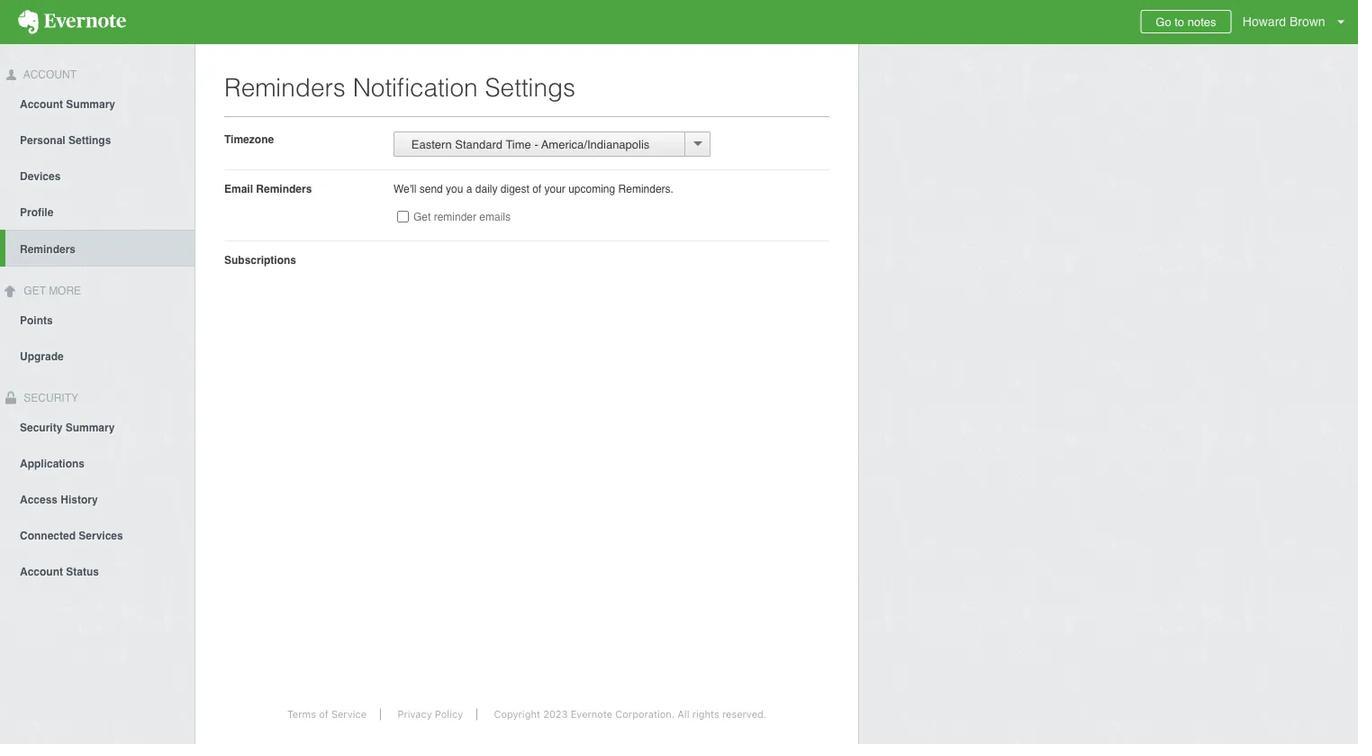 Task type: vqa. For each thing, say whether or not it's contained in the screenshot.
1st tab from the right
no



Task type: locate. For each thing, give the bounding box(es) containing it.
devices
[[20, 170, 61, 183]]

account up personal
[[20, 98, 63, 111]]

1 vertical spatial settings
[[69, 134, 111, 147]]

of right terms
[[319, 709, 329, 720]]

copyright
[[494, 709, 541, 720]]

reminders notification settings
[[224, 73, 576, 102]]

security inside security summary link
[[20, 421, 62, 434]]

terms
[[287, 709, 316, 720]]

access history link
[[0, 481, 195, 517]]

1 horizontal spatial get
[[414, 211, 431, 223]]

0 vertical spatial reminders
[[224, 73, 346, 102]]

your
[[545, 182, 566, 195]]

time
[[506, 137, 531, 151]]

0 vertical spatial of
[[533, 182, 542, 195]]

0 vertical spatial security
[[21, 392, 78, 404]]

settings up eastern standard time - america/indianapolis
[[485, 73, 576, 102]]

copyright 2023 evernote corporation. all rights reserved.
[[494, 709, 767, 720]]

account summary
[[20, 98, 115, 111]]

get
[[414, 211, 431, 223], [24, 285, 46, 297]]

status
[[66, 565, 99, 578]]

evernote link
[[0, 0, 144, 44]]

reminders for reminders notification settings
[[224, 73, 346, 102]]

Get reminder emails checkbox
[[397, 211, 409, 223]]

personal
[[20, 134, 66, 147]]

account up account summary
[[21, 68, 77, 81]]

0 horizontal spatial of
[[319, 709, 329, 720]]

corporation.
[[616, 709, 675, 720]]

security summary link
[[0, 409, 195, 445]]

1 vertical spatial security
[[20, 421, 62, 434]]

summary for account summary
[[66, 98, 115, 111]]

get for get more
[[24, 285, 46, 297]]

emails
[[480, 211, 511, 223]]

connected services
[[20, 529, 123, 542]]

1 vertical spatial account
[[20, 98, 63, 111]]

security
[[21, 392, 78, 404], [20, 421, 62, 434]]

summary for security summary
[[65, 421, 115, 434]]

reminders link
[[5, 230, 195, 267]]

security up applications
[[20, 421, 62, 434]]

0 horizontal spatial settings
[[69, 134, 111, 147]]

rights
[[693, 709, 720, 720]]

summary up applications link
[[65, 421, 115, 434]]

profile link
[[0, 194, 195, 230]]

account down connected on the bottom left of page
[[20, 565, 63, 578]]

0 vertical spatial get
[[414, 211, 431, 223]]

reminders down the profile
[[20, 243, 76, 256]]

evernote
[[571, 709, 613, 720]]

of left your
[[533, 182, 542, 195]]

0 vertical spatial summary
[[66, 98, 115, 111]]

1 vertical spatial summary
[[65, 421, 115, 434]]

subscriptions
[[224, 254, 296, 266]]

reminders right email
[[256, 182, 312, 195]]

eastern
[[412, 137, 452, 151]]

more
[[49, 285, 81, 297]]

settings up the devices link
[[69, 134, 111, 147]]

1 vertical spatial get
[[24, 285, 46, 297]]

policy
[[435, 709, 463, 720]]

2 vertical spatial reminders
[[20, 243, 76, 256]]

go to notes
[[1156, 15, 1217, 28]]

0 vertical spatial account
[[21, 68, 77, 81]]

settings
[[485, 73, 576, 102], [69, 134, 111, 147]]

all
[[678, 709, 690, 720]]

howard brown link
[[1239, 0, 1359, 44]]

get reminder emails
[[414, 211, 511, 223]]

account
[[21, 68, 77, 81], [20, 98, 63, 111], [20, 565, 63, 578]]

service
[[332, 709, 367, 720]]

account summary link
[[0, 85, 195, 121]]

security up security summary
[[21, 392, 78, 404]]

get for get reminder emails
[[414, 211, 431, 223]]

0 vertical spatial settings
[[485, 73, 576, 102]]

2023
[[543, 709, 568, 720]]

summary up personal settings link
[[66, 98, 115, 111]]

reminders
[[224, 73, 346, 102], [256, 182, 312, 195], [20, 243, 76, 256]]

summary
[[66, 98, 115, 111], [65, 421, 115, 434]]

connected services link
[[0, 517, 195, 553]]

email
[[224, 182, 253, 195]]

access
[[20, 493, 58, 506]]

reminders up timezone
[[224, 73, 346, 102]]

2 vertical spatial account
[[20, 565, 63, 578]]

get right get reminder emails checkbox
[[414, 211, 431, 223]]

of
[[533, 182, 542, 195], [319, 709, 329, 720]]

send
[[420, 182, 443, 195]]

access history
[[20, 493, 98, 506]]

upgrade
[[20, 350, 64, 363]]

get up points
[[24, 285, 46, 297]]

settings inside personal settings link
[[69, 134, 111, 147]]

0 horizontal spatial get
[[24, 285, 46, 297]]

notification
[[353, 73, 478, 102]]

howard brown
[[1243, 14, 1326, 29]]

upcoming
[[569, 182, 616, 195]]



Task type: describe. For each thing, give the bounding box(es) containing it.
brown
[[1290, 14, 1326, 29]]

points link
[[0, 302, 195, 338]]

security summary
[[20, 421, 115, 434]]

to
[[1175, 15, 1185, 28]]

reminder
[[434, 211, 477, 223]]

daily
[[476, 182, 498, 195]]

applications link
[[0, 445, 195, 481]]

get more
[[21, 285, 81, 297]]

upgrade link
[[0, 338, 195, 374]]

digest
[[501, 182, 530, 195]]

services
[[79, 529, 123, 542]]

security for security summary
[[20, 421, 62, 434]]

privacy policy link
[[384, 709, 478, 720]]

privacy
[[398, 709, 432, 720]]

terms of service
[[287, 709, 367, 720]]

profile
[[20, 206, 53, 219]]

1 horizontal spatial of
[[533, 182, 542, 195]]

privacy policy
[[398, 709, 463, 720]]

history
[[61, 493, 98, 506]]

eastern standard time - america/indianapolis
[[402, 137, 650, 151]]

howard
[[1243, 14, 1287, 29]]

1 vertical spatial reminders
[[256, 182, 312, 195]]

-
[[535, 137, 539, 151]]

security for security
[[21, 392, 78, 404]]

evernote image
[[0, 10, 144, 34]]

reminders for reminders link
[[20, 243, 76, 256]]

a
[[467, 182, 473, 195]]

1 horizontal spatial settings
[[485, 73, 576, 102]]

devices link
[[0, 158, 195, 194]]

applications
[[20, 457, 85, 470]]

terms of service link
[[274, 709, 381, 720]]

personal settings link
[[0, 121, 195, 158]]

1 vertical spatial of
[[319, 709, 329, 720]]

email reminders
[[224, 182, 312, 195]]

points
[[20, 314, 53, 327]]

timezone
[[224, 133, 274, 146]]

standard
[[455, 137, 503, 151]]

america/indianapolis
[[542, 137, 650, 151]]

you
[[446, 182, 464, 195]]

we'll send you a daily digest of your upcoming reminders.
[[394, 182, 674, 195]]

connected
[[20, 529, 76, 542]]

account for account
[[21, 68, 77, 81]]

personal settings
[[20, 134, 111, 147]]

reminders.
[[619, 182, 674, 195]]

reserved.
[[723, 709, 767, 720]]

account status link
[[0, 553, 195, 589]]

go
[[1156, 15, 1172, 28]]

notes
[[1188, 15, 1217, 28]]

go to notes link
[[1141, 10, 1232, 33]]

we'll
[[394, 182, 417, 195]]

account status
[[20, 565, 99, 578]]

account for account status
[[20, 565, 63, 578]]

account for account summary
[[20, 98, 63, 111]]



